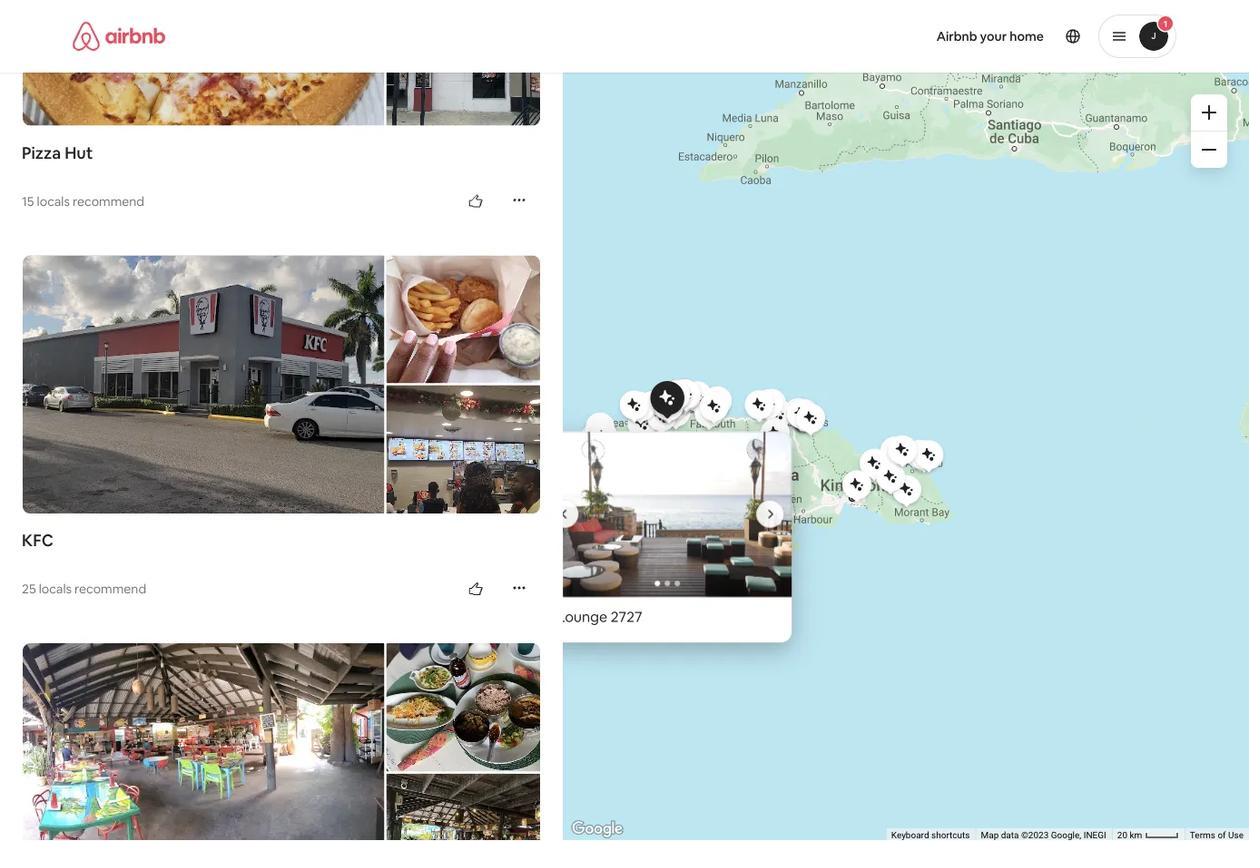 Task type: locate. For each thing, give the bounding box(es) containing it.
locals right 15
[[37, 193, 70, 209]]

google,
[[1052, 831, 1082, 842]]

0 vertical spatial locals
[[37, 193, 70, 209]]

image 1 image
[[543, 432, 792, 598], [543, 432, 792, 598]]

locals
[[37, 193, 70, 209], [39, 581, 72, 598]]

0 vertical spatial recommend
[[73, 193, 144, 209]]

locals for pizza hut
[[37, 193, 70, 209]]

keyboard
[[892, 831, 930, 842]]

km
[[1130, 831, 1143, 842]]

hut
[[65, 142, 93, 163]]

map data ©2023 google, inegi
[[981, 831, 1107, 842]]

20 km
[[1118, 831, 1145, 842]]

map
[[981, 831, 999, 842]]

more options, kfc image
[[512, 581, 527, 596]]

1 vertical spatial recommend
[[74, 581, 146, 598]]

1 button
[[1099, 15, 1177, 58]]

zoom out image
[[1202, 143, 1217, 157]]

recommend right 25 at the bottom left
[[74, 581, 146, 598]]

use
[[1229, 831, 1244, 842]]

keyboard shortcuts
[[892, 831, 970, 842]]

1 vertical spatial locals
[[39, 581, 72, 598]]

terms of use
[[1191, 831, 1244, 842]]

recommend
[[73, 193, 144, 209], [74, 581, 146, 598]]

recommend down hut
[[73, 193, 144, 209]]

25
[[22, 581, 36, 598]]

locals right 25 at the bottom left
[[39, 581, 72, 598]]

home
[[1010, 28, 1044, 45]]

more options, pizza hut image
[[512, 193, 527, 207]]

data
[[1002, 831, 1019, 842]]

25 locals recommend
[[22, 581, 146, 598]]

map region
[[532, 40, 1250, 842]]



Task type: describe. For each thing, give the bounding box(es) containing it.
15
[[22, 193, 34, 209]]

pizza hut link
[[22, 142, 541, 164]]

airbnb
[[937, 28, 978, 45]]

keyboard shortcuts button
[[892, 830, 970, 842]]

locals for kfc
[[39, 581, 72, 598]]

1
[[1164, 18, 1168, 30]]

pizza hut
[[22, 142, 93, 163]]

recommend for pizza hut
[[73, 193, 144, 209]]

©2023
[[1022, 831, 1049, 842]]

recommend for kfc
[[74, 581, 146, 598]]

15 locals recommend
[[22, 193, 144, 209]]

20
[[1118, 831, 1128, 842]]

kfc link
[[22, 530, 541, 552]]

zoom in image
[[1202, 105, 1217, 120]]

terms
[[1191, 831, 1216, 842]]

mark as helpful, pizza hut image
[[469, 194, 483, 209]]

google image
[[568, 818, 628, 842]]

mark as helpful, kfc image
[[469, 583, 483, 597]]

airbnb your home link
[[926, 17, 1055, 55]]

kfc
[[22, 530, 53, 552]]

lounge 2727 group
[[543, 432, 1041, 643]]

pizza
[[22, 142, 61, 163]]

inegi
[[1084, 831, 1107, 842]]

terms of use link
[[1191, 831, 1244, 842]]

airbnb your home
[[937, 28, 1044, 45]]

profile element
[[647, 0, 1177, 73]]

image 2 image
[[792, 432, 1041, 598]]

your
[[981, 28, 1007, 45]]

shortcuts
[[932, 831, 970, 842]]

20 km button
[[1112, 829, 1185, 842]]

of
[[1218, 831, 1227, 842]]



Task type: vqa. For each thing, say whether or not it's contained in the screenshot.
"Zoom in" image
yes



